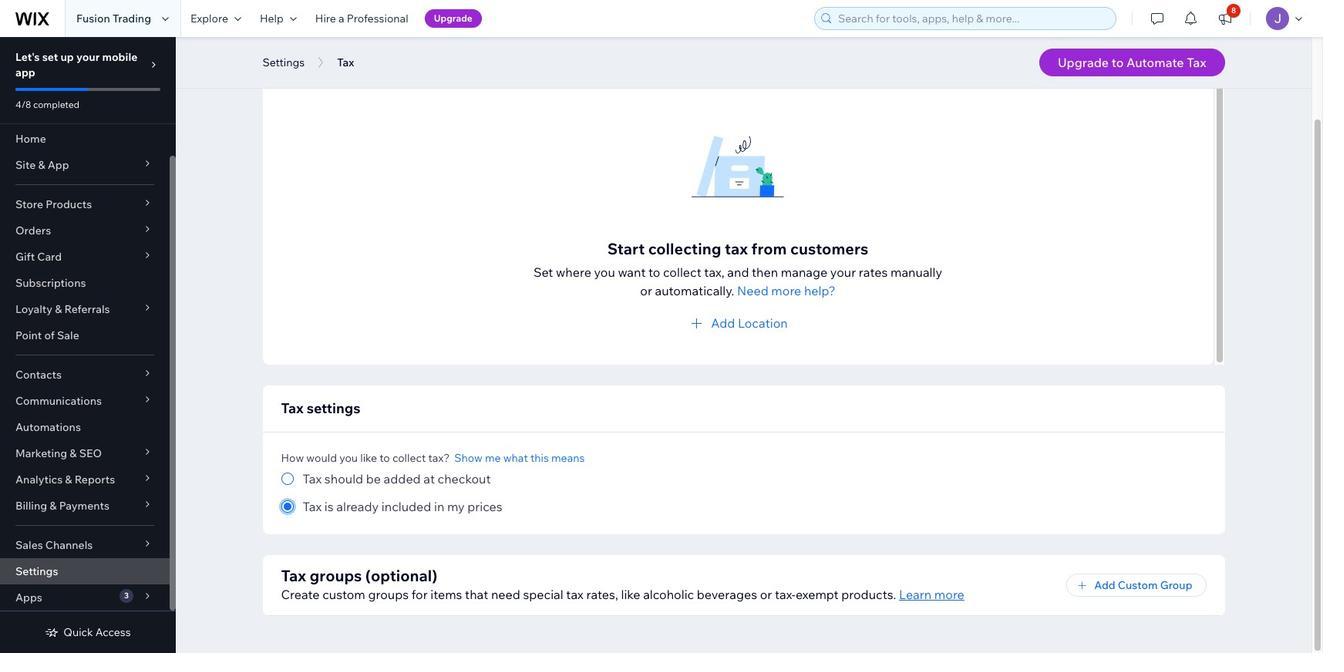 Task type: locate. For each thing, give the bounding box(es) containing it.
store products
[[15, 197, 92, 211]]

products.
[[842, 587, 897, 602]]

collect up automatically.
[[663, 265, 702, 280]]

collect for tax,
[[663, 265, 702, 280]]

1 horizontal spatial upgrade
[[1058, 55, 1109, 70]]

&
[[38, 158, 45, 172], [55, 302, 62, 316], [70, 447, 77, 460], [65, 473, 72, 487], [50, 499, 57, 513]]

appear
[[539, 58, 579, 73]]

manually
[[891, 265, 943, 280]]

need
[[737, 283, 769, 299]]

up
[[61, 50, 74, 64]]

1 horizontal spatial you
[[594, 265, 615, 280]]

0 horizontal spatial your
[[76, 50, 100, 64]]

tax right automate
[[1187, 55, 1207, 70]]

home link
[[0, 126, 170, 152]]

& for site
[[38, 158, 45, 172]]

tax down upgrade button
[[418, 58, 436, 73]]

1 horizontal spatial add
[[1095, 579, 1116, 592]]

show me what this means button
[[454, 451, 585, 465]]

already
[[336, 499, 379, 514]]

0 vertical spatial add
[[711, 315, 735, 331]]

1 vertical spatial like
[[621, 587, 641, 602]]

0 vertical spatial like
[[360, 451, 377, 465]]

more right "learn"
[[935, 587, 965, 602]]

1 horizontal spatial your
[[831, 265, 856, 280]]

1 vertical spatial settings
[[15, 565, 58, 579]]

like right rates,
[[621, 587, 641, 602]]

explore
[[191, 12, 228, 25]]

& for analytics
[[65, 473, 72, 487]]

let's set up your mobile app
[[15, 50, 138, 79]]

0 vertical spatial collecting
[[359, 58, 416, 73]]

1 vertical spatial you
[[339, 451, 358, 465]]

would
[[306, 451, 337, 465]]

0 horizontal spatial for
[[412, 587, 428, 602]]

1 vertical spatial or
[[760, 587, 772, 602]]

subscriptions
[[15, 276, 86, 290]]

you left want on the left of page
[[594, 265, 615, 280]]

0 horizontal spatial or
[[640, 283, 652, 299]]

products
[[46, 197, 92, 211]]

mobile
[[102, 50, 138, 64]]

rates
[[859, 265, 888, 280]]

quick access button
[[45, 626, 131, 639]]

settings link
[[0, 558, 170, 585]]

2 vertical spatial to
[[380, 451, 390, 465]]

1 horizontal spatial that
[[512, 58, 536, 73]]

help button
[[251, 0, 306, 37]]

& right site at left top
[[38, 158, 45, 172]]

how
[[281, 451, 304, 465]]

0 vertical spatial in
[[582, 58, 592, 73]]

more down the manage
[[772, 283, 802, 299]]

set
[[42, 50, 58, 64]]

included
[[382, 499, 431, 514]]

1 horizontal spatial in
[[582, 58, 592, 73]]

subscriptions link
[[0, 270, 170, 296]]

1 horizontal spatial this
[[595, 58, 616, 73]]

0 horizontal spatial like
[[360, 451, 377, 465]]

tax left rates,
[[566, 587, 584, 602]]

orders
[[15, 224, 51, 238]]

to left automate
[[1112, 55, 1124, 70]]

tax inside tax groups (optional) create custom groups for items that need special tax rates, like alcoholic beverages or tax-exempt products. learn more
[[281, 566, 306, 585]]

quick
[[64, 626, 93, 639]]

1 vertical spatial add
[[1095, 579, 1116, 592]]

app
[[48, 158, 69, 172]]

gift card
[[15, 250, 62, 264]]

0 vertical spatial more
[[772, 283, 802, 299]]

4/8 completed
[[15, 99, 80, 110]]

you for would
[[339, 451, 358, 465]]

1 vertical spatial groups
[[368, 587, 409, 602]]

0 vertical spatial you
[[594, 265, 615, 280]]

marketing & seo button
[[0, 440, 170, 467]]

and
[[728, 265, 749, 280]]

in left my
[[434, 499, 445, 514]]

sales channels button
[[0, 532, 170, 558]]

0 horizontal spatial settings
[[15, 565, 58, 579]]

location
[[738, 315, 788, 331]]

tax should be added at checkout
[[303, 471, 491, 487]]

upgrade left automate
[[1058, 55, 1109, 70]]

referrals
[[64, 302, 110, 316]]

your right 'up'
[[76, 50, 100, 64]]

to inside set where you want to collect tax, and then manage your rates manually or automatically.
[[649, 265, 661, 280]]

tax up and
[[725, 239, 748, 258]]

0 horizontal spatial this
[[531, 451, 549, 465]]

apps
[[15, 591, 42, 605]]

1 vertical spatial this
[[531, 451, 549, 465]]

is
[[325, 499, 334, 514]]

1 horizontal spatial to
[[649, 265, 661, 280]]

that left appear
[[512, 58, 536, 73]]

to
[[1112, 55, 1124, 70], [649, 265, 661, 280], [380, 451, 390, 465]]

start collecting tax from customers
[[608, 239, 869, 258]]

billing & payments button
[[0, 493, 170, 519]]

tax for should
[[303, 471, 322, 487]]

special
[[523, 587, 564, 602]]

automations link
[[0, 414, 170, 440]]

that inside tax groups (optional) create custom groups for items that need special tax rates, like alcoholic beverages or tax-exempt products. learn more
[[465, 587, 489, 602]]

0 vertical spatial for
[[438, 58, 455, 73]]

1 vertical spatial upgrade
[[1058, 55, 1109, 70]]

prices
[[468, 499, 503, 514]]

set
[[534, 265, 553, 280]]

to right want on the left of page
[[649, 265, 661, 280]]

you inside set where you want to collect tax, and then manage your rates manually or automatically.
[[594, 265, 615, 280]]

settings for settings link
[[15, 565, 58, 579]]

& left 'reports'
[[65, 473, 72, 487]]

you up should
[[339, 451, 358, 465]]

1 horizontal spatial collect
[[663, 265, 702, 280]]

1 horizontal spatial or
[[760, 587, 772, 602]]

settings inside sidebar element
[[15, 565, 58, 579]]

1 vertical spatial for
[[412, 587, 428, 602]]

your inside set where you want to collect tax, and then manage your rates manually or automatically.
[[831, 265, 856, 280]]

upgrade up you'll only be collecting tax for locations that appear in this list.
[[434, 12, 473, 24]]

add left location
[[711, 315, 735, 331]]

0 vertical spatial upgrade
[[434, 12, 473, 24]]

add left custom
[[1095, 579, 1116, 592]]

collect up added
[[393, 451, 426, 465]]

your down customers
[[831, 265, 856, 280]]

0 horizontal spatial in
[[434, 499, 445, 514]]

like up should
[[360, 451, 377, 465]]

& right loyalty
[[55, 302, 62, 316]]

or down want on the left of page
[[640, 283, 652, 299]]

tax left is
[[303, 499, 322, 514]]

collecting up tax,
[[648, 239, 722, 258]]

like
[[360, 451, 377, 465], [621, 587, 641, 602]]

1 vertical spatial that
[[465, 587, 489, 602]]

tax inside tax groups (optional) create custom groups for items that need special tax rates, like alcoholic beverages or tax-exempt products. learn more
[[566, 587, 584, 602]]

1 horizontal spatial tax
[[566, 587, 584, 602]]

1 vertical spatial be
[[366, 471, 381, 487]]

& inside popup button
[[50, 499, 57, 513]]

site & app button
[[0, 152, 170, 178]]

1 horizontal spatial like
[[621, 587, 641, 602]]

fusion trading
[[76, 12, 151, 25]]

0 vertical spatial that
[[512, 58, 536, 73]]

start
[[608, 239, 645, 258]]

gift
[[15, 250, 35, 264]]

(optional)
[[365, 566, 438, 585]]

1 vertical spatial more
[[935, 587, 965, 602]]

& inside dropdown button
[[65, 473, 72, 487]]

that left need
[[465, 587, 489, 602]]

settings left only
[[263, 56, 305, 69]]

0 horizontal spatial be
[[342, 58, 356, 73]]

0 horizontal spatial tax
[[418, 58, 436, 73]]

for left locations
[[438, 58, 455, 73]]

in right appear
[[582, 58, 592, 73]]

you
[[594, 265, 615, 280], [339, 451, 358, 465]]

fusion
[[76, 12, 110, 25]]

0 vertical spatial settings
[[263, 56, 305, 69]]

sales
[[15, 538, 43, 552]]

automations
[[15, 420, 81, 434]]

tax,
[[704, 265, 725, 280]]

2 vertical spatial tax
[[566, 587, 584, 602]]

0 horizontal spatial collect
[[393, 451, 426, 465]]

3
[[124, 591, 129, 601]]

add for add custom group
[[1095, 579, 1116, 592]]

professional
[[347, 12, 409, 25]]

0 horizontal spatial you
[[339, 451, 358, 465]]

loyalty & referrals button
[[0, 296, 170, 322]]

that
[[512, 58, 536, 73], [465, 587, 489, 602]]

point
[[15, 329, 42, 342]]

this left 'list.'
[[595, 58, 616, 73]]

0 horizontal spatial to
[[380, 451, 390, 465]]

help
[[260, 12, 284, 25]]

option group
[[281, 470, 1207, 516]]

tax left settings
[[281, 400, 304, 417]]

settings down sales
[[15, 565, 58, 579]]

for down the (optional)
[[412, 587, 428, 602]]

settings inside button
[[263, 56, 305, 69]]

items
[[431, 587, 462, 602]]

orders button
[[0, 218, 170, 244]]

collect inside set where you want to collect tax, and then manage your rates manually or automatically.
[[663, 265, 702, 280]]

tax down would
[[303, 471, 322, 487]]

0 vertical spatial your
[[76, 50, 100, 64]]

this right what
[[531, 451, 549, 465]]

upgrade button
[[425, 9, 482, 28]]

0 horizontal spatial upgrade
[[434, 12, 473, 24]]

access
[[95, 626, 131, 639]]

0 vertical spatial to
[[1112, 55, 1124, 70]]

be for added
[[366, 471, 381, 487]]

billing & payments
[[15, 499, 109, 513]]

0 vertical spatial collect
[[663, 265, 702, 280]]

be right only
[[342, 58, 356, 73]]

2 horizontal spatial tax
[[725, 239, 748, 258]]

1 vertical spatial to
[[649, 265, 661, 280]]

1 horizontal spatial more
[[935, 587, 965, 602]]

tax inside upgrade to automate tax link
[[1187, 55, 1207, 70]]

quick access
[[64, 626, 131, 639]]

collect
[[663, 265, 702, 280], [393, 451, 426, 465]]

more
[[772, 283, 802, 299], [935, 587, 965, 602]]

0 horizontal spatial add
[[711, 315, 735, 331]]

1 horizontal spatial be
[[366, 471, 381, 487]]

upgrade inside button
[[434, 12, 473, 24]]

0 horizontal spatial that
[[465, 587, 489, 602]]

0 vertical spatial or
[[640, 283, 652, 299]]

0 vertical spatial be
[[342, 58, 356, 73]]

groups down the (optional)
[[368, 587, 409, 602]]

tax up create
[[281, 566, 306, 585]]

option group containing tax should be added at checkout
[[281, 470, 1207, 516]]

upgrade
[[434, 12, 473, 24], [1058, 55, 1109, 70]]

upgrade to automate tax
[[1058, 55, 1207, 70]]

& right billing
[[50, 499, 57, 513]]

how would you like to collect tax? show me what this means
[[281, 451, 585, 465]]

1 vertical spatial tax
[[725, 239, 748, 258]]

groups up custom
[[310, 566, 362, 585]]

or inside tax groups (optional) create custom groups for items that need special tax rates, like alcoholic beverages or tax-exempt products. learn more
[[760, 587, 772, 602]]

tax
[[418, 58, 436, 73], [725, 239, 748, 258], [566, 587, 584, 602]]

& left the seo
[[70, 447, 77, 460]]

home
[[15, 132, 46, 146]]

from
[[752, 239, 787, 258]]

sidebar element
[[0, 37, 176, 653]]

1 vertical spatial your
[[831, 265, 856, 280]]

marketing
[[15, 447, 67, 460]]

or left tax-
[[760, 587, 772, 602]]

0 vertical spatial this
[[595, 58, 616, 73]]

be left added
[[366, 471, 381, 487]]

0 horizontal spatial groups
[[310, 566, 362, 585]]

to up tax should be added at checkout
[[380, 451, 390, 465]]

1 horizontal spatial settings
[[263, 56, 305, 69]]

collecting down professional
[[359, 58, 416, 73]]

1 vertical spatial collect
[[393, 451, 426, 465]]

1 horizontal spatial collecting
[[648, 239, 722, 258]]



Task type: describe. For each thing, give the bounding box(es) containing it.
point of sale link
[[0, 322, 170, 349]]

1 horizontal spatial for
[[438, 58, 455, 73]]

gift card button
[[0, 244, 170, 270]]

automatically.
[[655, 283, 735, 299]]

upgrade for upgrade to automate tax
[[1058, 55, 1109, 70]]

& for billing
[[50, 499, 57, 513]]

me
[[485, 451, 501, 465]]

card
[[37, 250, 62, 264]]

collect for tax?
[[393, 451, 426, 465]]

should
[[325, 471, 363, 487]]

tax for is
[[303, 499, 322, 514]]

checkout
[[438, 471, 491, 487]]

settings for settings button
[[263, 56, 305, 69]]

tax-
[[775, 587, 796, 602]]

want
[[618, 265, 646, 280]]

Search for tools, apps, help & more... field
[[834, 8, 1112, 29]]

site & app
[[15, 158, 69, 172]]

exempt
[[796, 587, 839, 602]]

custom
[[1118, 579, 1158, 592]]

list.
[[619, 58, 639, 73]]

1 vertical spatial in
[[434, 499, 445, 514]]

automate
[[1127, 55, 1184, 70]]

seo
[[79, 447, 102, 460]]

upgrade to automate tax link
[[1040, 49, 1225, 76]]

add for add location
[[711, 315, 735, 331]]

need more help? link
[[737, 282, 836, 300]]

billing
[[15, 499, 47, 513]]

loyalty & referrals
[[15, 302, 110, 316]]

you'll
[[281, 58, 312, 73]]

& for marketing
[[70, 447, 77, 460]]

to for how would you like to collect tax? show me what this means
[[380, 451, 390, 465]]

0 horizontal spatial collecting
[[359, 58, 416, 73]]

this for list.
[[595, 58, 616, 73]]

be for collecting
[[342, 58, 356, 73]]

loyalty
[[15, 302, 52, 316]]

0 vertical spatial tax
[[418, 58, 436, 73]]

like inside tax groups (optional) create custom groups for items that need special tax rates, like alcoholic beverages or tax-exempt products. learn more
[[621, 587, 641, 602]]

contacts
[[15, 368, 62, 382]]

analytics
[[15, 473, 63, 487]]

store
[[15, 197, 43, 211]]

then
[[752, 265, 778, 280]]

beverages
[[697, 587, 758, 602]]

or inside set where you want to collect tax, and then manage your rates manually or automatically.
[[640, 283, 652, 299]]

0 vertical spatial groups
[[310, 566, 362, 585]]

0 horizontal spatial more
[[772, 283, 802, 299]]

to for set where you want to collect tax, and then manage your rates manually or automatically.
[[649, 265, 661, 280]]

site
[[15, 158, 36, 172]]

what
[[504, 451, 528, 465]]

tax is already included in my prices
[[303, 499, 503, 514]]

communications button
[[0, 388, 170, 414]]

sales channels
[[15, 538, 93, 552]]

2 horizontal spatial to
[[1112, 55, 1124, 70]]

tax for settings
[[281, 400, 304, 417]]

learn
[[899, 587, 932, 602]]

custom
[[323, 587, 365, 602]]

added
[[384, 471, 421, 487]]

this for means
[[531, 451, 549, 465]]

means
[[551, 451, 585, 465]]

show
[[454, 451, 483, 465]]

where
[[556, 265, 592, 280]]

upgrade for upgrade
[[434, 12, 473, 24]]

customers
[[791, 239, 869, 258]]

add custom group
[[1095, 579, 1193, 592]]

set where you want to collect tax, and then manage your rates manually or automatically.
[[534, 265, 943, 299]]

alcoholic
[[643, 587, 694, 602]]

completed
[[33, 99, 80, 110]]

contacts button
[[0, 362, 170, 388]]

hire
[[315, 12, 336, 25]]

my
[[447, 499, 465, 514]]

manage
[[781, 265, 828, 280]]

tax settings
[[281, 400, 361, 417]]

more inside tax groups (optional) create custom groups for items that need special tax rates, like alcoholic beverages or tax-exempt products. learn more
[[935, 587, 965, 602]]

1 vertical spatial collecting
[[648, 239, 722, 258]]

add location
[[711, 315, 788, 331]]

8
[[1232, 5, 1237, 15]]

learn more link
[[899, 585, 965, 604]]

add location button
[[688, 314, 788, 332]]

you for where
[[594, 265, 615, 280]]

payments
[[59, 499, 109, 513]]

8 button
[[1209, 0, 1243, 37]]

1 horizontal spatial groups
[[368, 587, 409, 602]]

& for loyalty
[[55, 302, 62, 316]]

analytics & reports
[[15, 473, 115, 487]]

reports
[[75, 473, 115, 487]]

at
[[424, 471, 435, 487]]

a
[[339, 12, 345, 25]]

only
[[314, 58, 339, 73]]

hire a professional
[[315, 12, 409, 25]]

your inside let's set up your mobile app
[[76, 50, 100, 64]]

let's
[[15, 50, 40, 64]]

settings
[[307, 400, 361, 417]]

tax for groups
[[281, 566, 306, 585]]

for inside tax groups (optional) create custom groups for items that need special tax rates, like alcoholic beverages or tax-exempt products. learn more
[[412, 587, 428, 602]]

hire a professional link
[[306, 0, 418, 37]]

help?
[[804, 283, 836, 299]]

communications
[[15, 394, 102, 408]]

need
[[491, 587, 521, 602]]

store products button
[[0, 191, 170, 218]]

4/8
[[15, 99, 31, 110]]



Task type: vqa. For each thing, say whether or not it's contained in the screenshot.
the right "collect"
yes



